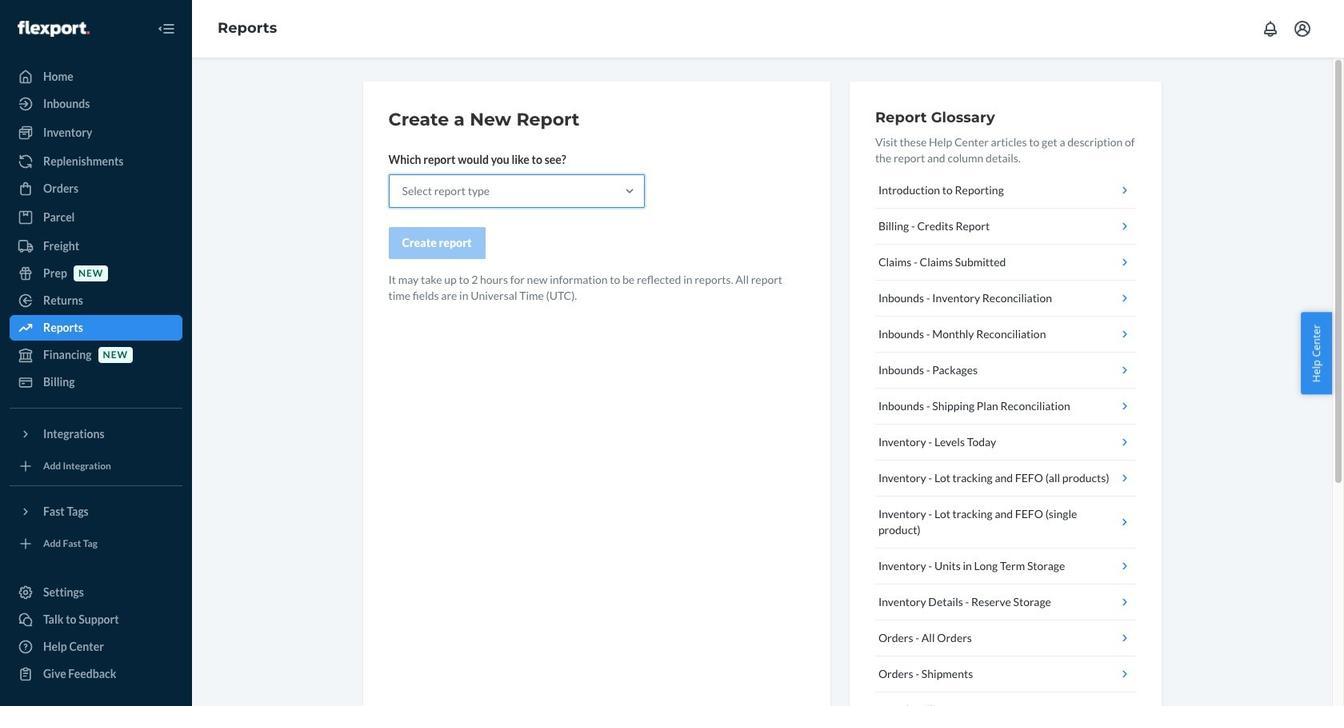 Task type: vqa. For each thing, say whether or not it's contained in the screenshot.
Close Navigation "icon"
yes



Task type: describe. For each thing, give the bounding box(es) containing it.
open notifications image
[[1261, 19, 1281, 38]]

close navigation image
[[157, 19, 176, 38]]

open account menu image
[[1293, 19, 1313, 38]]



Task type: locate. For each thing, give the bounding box(es) containing it.
flexport logo image
[[18, 21, 89, 37]]



